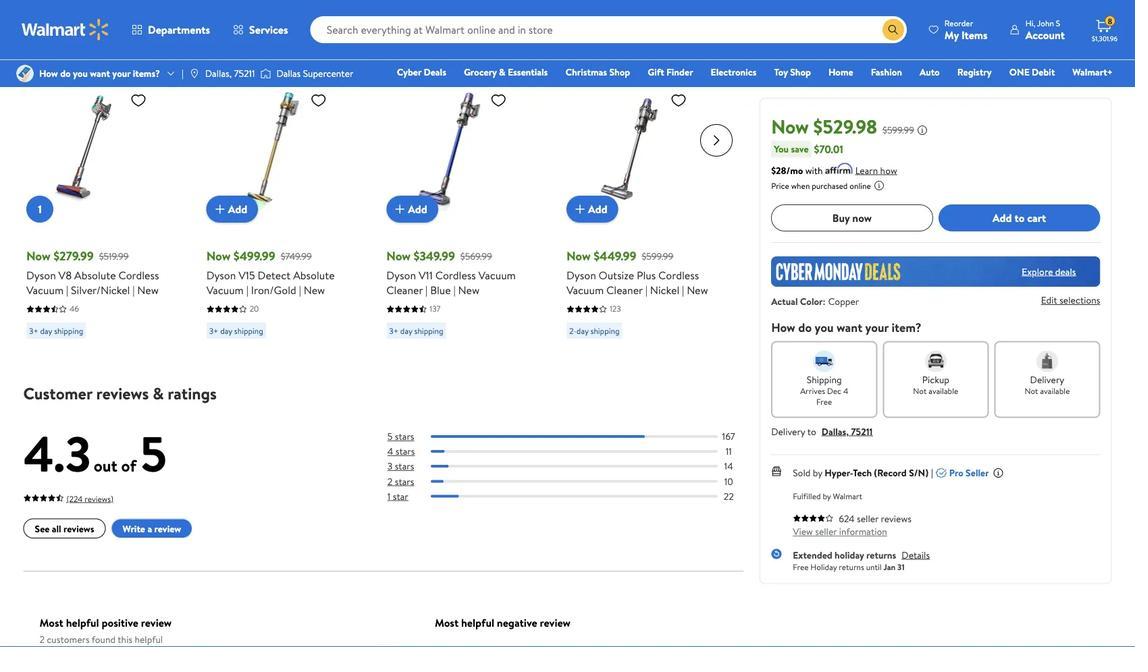Task type: locate. For each thing, give the bounding box(es) containing it.
1 vertical spatial $599.99
[[642, 250, 673, 263]]

shop
[[609, 66, 630, 79], [790, 66, 811, 79]]

11
[[726, 445, 732, 459]]

review right negative
[[540, 616, 571, 631]]

2 horizontal spatial helpful
[[461, 616, 494, 631]]

4 new from the left
[[687, 283, 708, 298]]

write
[[123, 523, 145, 536]]

price left gift
[[604, 68, 622, 79]]

1 cleaner from the left
[[386, 283, 423, 298]]

now for now $349.99 $569.99 dyson v11 cordless vacuum cleaner | blue | new
[[386, 248, 410, 265]]

| right nickel
[[682, 283, 684, 298]]

free left 'holiday'
[[793, 562, 809, 573]]

intent image for shipping image
[[814, 351, 835, 372]]

8
[[1108, 15, 1113, 27]]

1 horizontal spatial 2
[[388, 475, 393, 488]]

items?
[[133, 67, 160, 80]]

2 shop from the left
[[790, 66, 811, 79]]

free inside shipping arrives dec 4 free
[[817, 396, 832, 408]]

1 vertical spatial by
[[823, 490, 831, 502]]

1 horizontal spatial how
[[771, 319, 796, 336]]

add to cart image for now $349.99
[[392, 202, 408, 218]]

reduced price down search search box
[[572, 68, 622, 79]]

1 progress bar from the top
[[431, 436, 718, 439]]

by
[[813, 467, 823, 480], [823, 490, 831, 502]]

4 shipping from the left
[[590, 326, 619, 337]]

2 progress bar from the top
[[431, 451, 718, 454]]

1 horizontal spatial shop
[[790, 66, 811, 79]]

5 progress bar from the top
[[431, 496, 718, 498]]

returns left until
[[839, 562, 864, 573]]

one debit link
[[1003, 65, 1061, 79]]

2 new from the left
[[303, 283, 325, 298]]

reduced for $349.99
[[392, 68, 422, 79]]

0 horizontal spatial to
[[808, 425, 816, 438]]

1 horizontal spatial reviews
[[96, 383, 149, 405]]

4 up 3
[[388, 445, 393, 459]]

shipping for $449.99
[[590, 326, 619, 337]]

2 3+ from the left
[[209, 326, 218, 337]]

review right positive
[[141, 616, 172, 631]]

1 inside button
[[38, 202, 41, 217]]

stars down 3 stars on the left of the page
[[395, 475, 414, 488]]

4 product group from the left
[[566, 60, 727, 360]]

cleaner inside now $349.99 $569.99 dyson v11 cordless vacuum cleaner | blue | new
[[386, 283, 423, 298]]

you right best seller
[[73, 67, 88, 80]]

view
[[793, 525, 813, 538]]

0 horizontal spatial reduced price
[[392, 68, 442, 79]]

1 horizontal spatial want
[[837, 319, 863, 336]]

4 progress bar from the top
[[431, 481, 718, 483]]

most
[[40, 616, 63, 631], [435, 616, 459, 631]]

dyson left v15
[[206, 268, 236, 283]]

$599.99
[[883, 123, 914, 136], [642, 250, 673, 263]]

product group
[[26, 60, 187, 360], [206, 60, 367, 360], [386, 60, 547, 360], [566, 60, 727, 360]]

vacuum for now $279.99
[[26, 283, 63, 298]]

now left "$279.99"
[[26, 248, 50, 265]]

vacuum inside now $449.99 $599.99 dyson outsize plus cordless vacuum cleaner | nickel | new
[[566, 283, 604, 298]]

cyber inside product group
[[212, 68, 233, 79]]

do right best
[[60, 67, 71, 80]]

to inside "button"
[[1015, 210, 1025, 225]]

helpful up "customers"
[[66, 616, 99, 631]]

vacuum inside 'now $499.99 $749.99 dyson v15 detect absolute vacuum | iron/gold | new'
[[206, 283, 243, 298]]

0 vertical spatial delivery
[[1030, 373, 1065, 386]]

$599.99 up the "plus"
[[642, 250, 673, 263]]

0 horizontal spatial how
[[39, 67, 58, 80]]

finder
[[667, 66, 693, 79]]

available inside delivery not available
[[1040, 385, 1070, 397]]

1 horizontal spatial reduced price
[[572, 68, 622, 79]]

0 vertical spatial free
[[817, 396, 832, 408]]

 image left dallas
[[260, 67, 271, 80]]

vacuum up 2-day shipping on the right of page
[[566, 283, 604, 298]]

0 vertical spatial $599.99
[[883, 123, 914, 136]]

absolute inside now $279.99 $519.99 dyson v8 absolute cordless vacuum | silver/nickel | new
[[74, 268, 116, 283]]

1 vertical spatial 4
[[388, 445, 393, 459]]

iron/gold
[[251, 283, 296, 298]]

cordless down $569.99
[[435, 268, 476, 283]]

0 horizontal spatial 1
[[38, 202, 41, 217]]

1 horizontal spatial cleaner
[[606, 283, 643, 298]]

4 right dec
[[844, 385, 848, 397]]

vacuum for now $499.99
[[206, 283, 243, 298]]

3 cordless from the left
[[658, 268, 699, 283]]

add button up $349.99
[[386, 196, 438, 223]]

reduced price left grocery
[[392, 68, 442, 79]]

3+ day shipping down 46
[[29, 326, 83, 337]]

now left $449.99
[[566, 248, 590, 265]]

absolute down $519.99
[[74, 268, 116, 283]]

cleaner left 'blue'
[[386, 283, 423, 298]]

0 horizontal spatial 75211
[[234, 67, 255, 80]]

new inside now $279.99 $519.99 dyson v8 absolute cordless vacuum | silver/nickel | new
[[137, 283, 158, 298]]

new right nickel
[[687, 283, 708, 298]]

1 horizontal spatial 1
[[388, 490, 391, 503]]

now left $499.99
[[206, 248, 230, 265]]

most for most helpful negative review
[[435, 616, 459, 631]]

2 cleaner from the left
[[606, 283, 643, 298]]

$1,301.96
[[1092, 34, 1118, 43]]

helpful for negative
[[461, 616, 494, 631]]

(record
[[874, 467, 907, 480]]

not down intent image for pickup
[[913, 385, 927, 397]]

fulfilled by walmart
[[793, 490, 862, 502]]

4 dyson from the left
[[566, 268, 596, 283]]

v11
[[418, 268, 432, 283]]

vacuum
[[478, 268, 516, 283], [26, 283, 63, 298], [206, 283, 243, 298], [566, 283, 604, 298]]

dyson inside 'now $499.99 $749.99 dyson v15 detect absolute vacuum | iron/gold | new'
[[206, 268, 236, 283]]

0 horizontal spatial 2
[[40, 634, 45, 647]]

shipping down 46
[[54, 326, 83, 337]]

new
[[137, 283, 158, 298], [303, 283, 325, 298], [458, 283, 479, 298], [687, 283, 708, 298]]

1 vertical spatial dallas,
[[822, 425, 849, 438]]

shop for toy shop
[[790, 66, 811, 79]]

1 vertical spatial &
[[153, 383, 164, 405]]

1 vertical spatial 75211
[[851, 425, 873, 438]]

0 vertical spatial by
[[813, 467, 823, 480]]

walmart+
[[1073, 66, 1113, 79]]

s/n)
[[909, 467, 929, 480]]

cyber for cyber deal
[[212, 68, 233, 79]]

0 vertical spatial 1
[[38, 202, 41, 217]]

affirm image
[[826, 163, 853, 174]]

now up you
[[771, 113, 809, 139]]

0 horizontal spatial add button
[[206, 196, 258, 223]]

add to favorites list, dyson outsize plus cordless vacuum cleaner | nickel | new image
[[670, 92, 687, 109]]

1 vertical spatial you
[[73, 67, 88, 80]]

you
[[774, 142, 789, 156]]

 image
[[189, 68, 200, 79]]

you down :
[[815, 319, 834, 336]]

1 reduced price from the left
[[392, 68, 442, 79]]

how down 'products'
[[39, 67, 58, 80]]

how for how do you want your item?
[[771, 319, 796, 336]]

not
[[913, 385, 927, 397], [1025, 385, 1038, 397]]

details button
[[902, 549, 930, 562]]

want for items?
[[90, 67, 110, 80]]

now inside 'now $499.99 $749.99 dyson v15 detect absolute vacuum | iron/gold | new'
[[206, 248, 230, 265]]

absolute inside 'now $499.99 $749.99 dyson v15 detect absolute vacuum | iron/gold | new'
[[293, 268, 334, 283]]

cordless right the "plus"
[[658, 268, 699, 283]]

available down intent image for pickup
[[929, 385, 959, 397]]

information
[[839, 525, 887, 538]]

1 horizontal spatial  image
[[260, 67, 271, 80]]

v8
[[58, 268, 71, 283]]

3 add button from the left
[[566, 196, 618, 223]]

2 horizontal spatial seller
[[857, 512, 879, 525]]

dyson v8 absolute cordless vacuum | silver/nickel | new image
[[26, 87, 152, 212]]

reduced price
[[392, 68, 442, 79], [572, 68, 622, 79]]

1 horizontal spatial 4
[[844, 385, 848, 397]]

2 not from the left
[[1025, 385, 1038, 397]]

2 most from the left
[[435, 616, 459, 631]]

3+
[[29, 326, 38, 337], [209, 326, 218, 337], [389, 326, 398, 337]]

1 horizontal spatial reduced
[[572, 68, 602, 79]]

2 horizontal spatial add to cart image
[[572, 202, 588, 218]]

0 horizontal spatial add to cart image
[[212, 202, 228, 218]]

gift finder
[[648, 66, 693, 79]]

0 horizontal spatial most
[[40, 616, 63, 631]]

2-day shipping
[[569, 326, 619, 337]]

selections
[[1060, 294, 1101, 307]]

0 horizontal spatial free
[[793, 562, 809, 573]]

not inside delivery not available
[[1025, 385, 1038, 397]]

624
[[839, 512, 855, 525]]

add button for $449.99
[[566, 196, 618, 223]]

75211 up tech
[[851, 425, 873, 438]]

0 horizontal spatial 4
[[388, 445, 393, 459]]

1 horizontal spatial add button
[[386, 196, 438, 223]]

now $449.99 $599.99 dyson outsize plus cordless vacuum cleaner | nickel | new
[[566, 248, 708, 298]]

reduced for $449.99
[[572, 68, 602, 79]]

reviews right all
[[64, 523, 94, 536]]

add up $499.99
[[228, 202, 247, 217]]

1 3+ from the left
[[29, 326, 38, 337]]

pickup
[[922, 373, 950, 386]]

1 horizontal spatial not
[[1025, 385, 1038, 397]]

cyber left deal
[[212, 68, 233, 79]]

explore deals link
[[1017, 260, 1082, 284]]

services button
[[222, 14, 300, 46]]

now left $349.99
[[386, 248, 410, 265]]

not for delivery
[[1025, 385, 1038, 397]]

not inside pickup not available
[[913, 385, 927, 397]]

v15
[[238, 268, 255, 283]]

home link
[[823, 65, 860, 79]]

1 horizontal spatial your
[[865, 319, 889, 336]]

vacuum down $499.99
[[206, 283, 243, 298]]

2 absolute from the left
[[293, 268, 334, 283]]

free inside extended holiday returns details free holiday returns until jan 31
[[793, 562, 809, 573]]

seller for view
[[815, 525, 837, 538]]

0 vertical spatial do
[[60, 67, 71, 80]]

1 horizontal spatial helpful
[[135, 634, 163, 647]]

5
[[140, 420, 167, 488], [388, 431, 393, 444]]

add button up $449.99
[[566, 196, 618, 223]]

you left may
[[79, 32, 100, 51]]

reviews right customer
[[96, 383, 149, 405]]

0 horizontal spatial 3+ day shipping
[[29, 326, 83, 337]]

0 horizontal spatial reduced
[[392, 68, 422, 79]]

2 shipping from the left
[[234, 326, 263, 337]]

silver/nickel
[[71, 283, 130, 298]]

2 price from the left
[[604, 68, 622, 79]]

add button up $499.99
[[206, 196, 258, 223]]

3 new from the left
[[458, 283, 479, 298]]

dallas, down dec
[[822, 425, 849, 438]]

3 progress bar from the top
[[431, 466, 718, 469]]

reduced
[[392, 68, 422, 79], [572, 68, 602, 79]]

2 reduced price from the left
[[572, 68, 622, 79]]

one debit
[[1010, 66, 1055, 79]]

cyber left deals
[[397, 66, 422, 79]]

gift
[[648, 66, 664, 79]]

delivery down the intent image for delivery
[[1030, 373, 1065, 386]]

5 up 4 stars
[[388, 431, 393, 444]]

1 3+ day shipping from the left
[[29, 326, 83, 337]]

available down the intent image for delivery
[[1040, 385, 1070, 397]]

1 horizontal spatial to
[[1015, 210, 1025, 225]]

2 dyson from the left
[[206, 268, 236, 283]]

0 vertical spatial 2
[[388, 475, 393, 488]]

to left cart
[[1015, 210, 1025, 225]]

buy now button
[[771, 204, 933, 231]]

progress bar for 167
[[431, 436, 718, 439]]

2 day from the left
[[220, 326, 232, 337]]

walmart+ link
[[1067, 65, 1119, 79]]

intent image for delivery image
[[1037, 351, 1058, 372]]

123
[[610, 304, 621, 315]]

1 horizontal spatial $599.99
[[883, 123, 914, 136]]

now $279.99 $519.99 dyson v8 absolute cordless vacuum | silver/nickel | new
[[26, 248, 159, 298]]

1 add button from the left
[[206, 196, 258, 223]]

do down the color
[[798, 319, 812, 336]]

your left items?
[[112, 67, 131, 80]]

3+ day shipping down 137
[[389, 326, 443, 337]]

vacuum inside now $349.99 $569.99 dyson v11 cordless vacuum cleaner | blue | new
[[478, 268, 516, 283]]

0 horizontal spatial returns
[[839, 562, 864, 573]]

3 3+ day shipping from the left
[[389, 326, 443, 337]]

see all reviews
[[35, 523, 94, 536]]

1 day from the left
[[40, 326, 52, 337]]

$28/mo
[[771, 164, 803, 177]]

progress bar
[[431, 436, 718, 439], [431, 451, 718, 454], [431, 466, 718, 469], [431, 481, 718, 483], [431, 496, 718, 498]]

debit
[[1032, 66, 1055, 79]]

1 horizontal spatial delivery
[[1030, 373, 1065, 386]]

2 horizontal spatial 3+
[[389, 326, 398, 337]]

by right fulfilled
[[823, 490, 831, 502]]

2 vertical spatial you
[[815, 319, 834, 336]]

1 vertical spatial free
[[793, 562, 809, 573]]

to for delivery
[[808, 425, 816, 438]]

available inside pickup not available
[[929, 385, 959, 397]]

2 product group from the left
[[206, 60, 367, 360]]

3 dyson from the left
[[386, 268, 416, 283]]

reduced down walmart site-wide search field on the top
[[572, 68, 602, 79]]

helpful
[[66, 616, 99, 631], [461, 616, 494, 631], [135, 634, 163, 647]]

$449.99
[[593, 248, 636, 265]]

reorder my items
[[945, 17, 988, 42]]

dec
[[827, 385, 842, 397]]

search icon image
[[888, 24, 899, 35]]

progress bar for 10
[[431, 481, 718, 483]]

reduced price for $449.99
[[572, 68, 622, 79]]

most inside most helpful positive review 2 customers found this helpful
[[40, 616, 63, 631]]

reduced price for $349.99
[[392, 68, 442, 79]]

1 new from the left
[[137, 283, 158, 298]]

1 horizontal spatial cordless
[[435, 268, 476, 283]]

shipping for $279.99
[[54, 326, 83, 337]]

now
[[771, 113, 809, 139], [26, 248, 50, 265], [206, 248, 230, 265], [386, 248, 410, 265], [566, 248, 590, 265]]

returns left the 31
[[867, 549, 896, 562]]

1 horizontal spatial 3+ day shipping
[[209, 326, 263, 337]]

$499.99
[[233, 248, 275, 265]]

cleaner up 123
[[606, 283, 643, 298]]

new right 'blue'
[[458, 283, 479, 298]]

0 horizontal spatial cordless
[[118, 268, 159, 283]]

1 product group from the left
[[26, 60, 187, 360]]

vacuum down $569.99
[[478, 268, 516, 283]]

learn more about strikethrough prices image
[[917, 124, 928, 135]]

2 cordless from the left
[[435, 268, 476, 283]]

2 horizontal spatial reviews
[[881, 512, 912, 525]]

Search search field
[[310, 16, 907, 43]]

want down products you may also like
[[90, 67, 110, 80]]

0 horizontal spatial seller
[[49, 68, 68, 79]]

absolute
[[74, 268, 116, 283], [293, 268, 334, 283]]

1 horizontal spatial absolute
[[293, 268, 334, 283]]

most for most helpful positive review 2 customers found this helpful
[[40, 616, 63, 631]]

0 horizontal spatial 3+
[[29, 326, 38, 337]]

stars for 2 stars
[[395, 475, 414, 488]]

shipping down 20
[[234, 326, 263, 337]]

0 vertical spatial want
[[90, 67, 110, 80]]

best seller
[[31, 68, 68, 79]]

1 cordless from the left
[[118, 268, 159, 283]]

0 horizontal spatial want
[[90, 67, 110, 80]]

dallas, left deal
[[205, 67, 232, 80]]

delivery inside delivery not available
[[1030, 373, 1065, 386]]

cordless inside now $449.99 $599.99 dyson outsize plus cordless vacuum cleaner | nickel | new
[[658, 268, 699, 283]]

add to cart image
[[212, 202, 228, 218], [392, 202, 408, 218], [572, 202, 588, 218]]

0 horizontal spatial absolute
[[74, 268, 116, 283]]

1 price from the left
[[424, 68, 442, 79]]

1 shipping from the left
[[54, 326, 83, 337]]

1 reduced from the left
[[392, 68, 422, 79]]

new for now $279.99
[[137, 283, 158, 298]]

dyson left v8
[[26, 268, 56, 283]]

price for $449.99
[[604, 68, 622, 79]]

dyson left outsize
[[566, 268, 596, 283]]

1 available from the left
[[929, 385, 959, 397]]

legal information image
[[874, 180, 885, 191]]

how do you want your items?
[[39, 67, 160, 80]]

now inside now $449.99 $599.99 dyson outsize plus cordless vacuum cleaner | nickel | new
[[566, 248, 590, 265]]

dyson inside now $449.99 $599.99 dyson outsize plus cordless vacuum cleaner | nickel | new
[[566, 268, 596, 283]]

dyson v11 cordless vacuum cleaner | blue | new image
[[386, 87, 512, 212]]

shop right toy
[[790, 66, 811, 79]]

3 day from the left
[[400, 326, 412, 337]]

0 vertical spatial &
[[499, 66, 506, 79]]

absolute down $749.99
[[293, 268, 334, 283]]

$569.99
[[460, 250, 492, 263]]

want
[[90, 67, 110, 80], [837, 319, 863, 336]]

cordless inside now $279.99 $519.99 dyson v8 absolute cordless vacuum | silver/nickel | new
[[118, 268, 159, 283]]

3+ day shipping down 20
[[209, 326, 263, 337]]

3+ day shipping for $499.99
[[209, 326, 263, 337]]

vacuum inside now $279.99 $519.99 dyson v8 absolute cordless vacuum | silver/nickel | new
[[26, 283, 63, 298]]

1 for 1
[[38, 202, 41, 217]]

now for now $499.99 $749.99 dyson v15 detect absolute vacuum | iron/gold | new
[[206, 248, 230, 265]]

shop right christmas
[[609, 66, 630, 79]]

0 horizontal spatial not
[[913, 385, 927, 397]]

helpful left negative
[[461, 616, 494, 631]]

product group containing now $279.99
[[26, 60, 187, 360]]

walmart image
[[22, 19, 109, 41]]

1 button
[[26, 196, 53, 223]]

2 3+ day shipping from the left
[[209, 326, 263, 337]]

dyson inside now $349.99 $569.99 dyson v11 cordless vacuum cleaner | blue | new
[[386, 268, 416, 283]]

progress bar for 11
[[431, 451, 718, 454]]

2 add to cart image from the left
[[392, 202, 408, 218]]

new inside 'now $499.99 $749.99 dyson v15 detect absolute vacuum | iron/gold | new'
[[303, 283, 325, 298]]

essentials
[[508, 66, 548, 79]]

now inside now $279.99 $519.99 dyson v8 absolute cordless vacuum | silver/nickel | new
[[26, 248, 50, 265]]

now $529.98
[[771, 113, 877, 139]]

purchased
[[812, 180, 848, 192]]

0 horizontal spatial dallas,
[[205, 67, 232, 80]]

1 horizontal spatial returns
[[867, 549, 896, 562]]

dyson for $449.99
[[566, 268, 596, 283]]

2 available from the left
[[1040, 385, 1070, 397]]

4 day from the left
[[576, 326, 588, 337]]

0 horizontal spatial delivery
[[771, 425, 805, 438]]

1 horizontal spatial available
[[1040, 385, 1070, 397]]

1 absolute from the left
[[74, 268, 116, 283]]

learn how
[[855, 164, 897, 177]]

1 horizontal spatial most
[[435, 616, 459, 631]]

| right 'blue'
[[453, 283, 455, 298]]

seller right best
[[49, 68, 68, 79]]

new inside now $349.99 $569.99 dyson v11 cordless vacuum cleaner | blue | new
[[458, 283, 479, 298]]

4 stars
[[388, 445, 415, 459]]

available for delivery
[[1040, 385, 1070, 397]]

add for $349.99
[[408, 202, 427, 217]]

0 vertical spatial how
[[39, 67, 58, 80]]

0 horizontal spatial cyber
[[212, 68, 233, 79]]

shipping
[[54, 326, 83, 337], [234, 326, 263, 337], [414, 326, 443, 337], [590, 326, 619, 337]]

add for $449.99
[[588, 202, 607, 217]]

2 reduced from the left
[[572, 68, 602, 79]]

3 add to cart image from the left
[[572, 202, 588, 218]]

cyber inside cyber deals link
[[397, 66, 422, 79]]

3 shipping from the left
[[414, 326, 443, 337]]

by right the sold
[[813, 467, 823, 480]]

1 add to cart image from the left
[[212, 202, 228, 218]]

1 vertical spatial 2
[[40, 634, 45, 647]]

2 add button from the left
[[386, 196, 438, 223]]

$599.99 left learn more about strikethrough prices image
[[883, 123, 914, 136]]

dyson inside now $279.99 $519.99 dyson v8 absolute cordless vacuum | silver/nickel | new
[[26, 268, 56, 283]]

learn
[[855, 164, 878, 177]]

add inside "button"
[[993, 210, 1012, 225]]

5 stars
[[388, 431, 414, 444]]

1 horizontal spatial do
[[798, 319, 812, 336]]

by for sold
[[813, 467, 823, 480]]

vacuum down "$279.99"
[[26, 283, 63, 298]]

add to favorites list, dyson v15 detect absolute vacuum | iron/gold | new image
[[310, 92, 326, 109]]

0 horizontal spatial reviews
[[64, 523, 94, 536]]

1 shop from the left
[[609, 66, 630, 79]]

1 vertical spatial how
[[771, 319, 796, 336]]

add button
[[206, 196, 258, 223], [386, 196, 438, 223], [566, 196, 618, 223]]

3 product group from the left
[[386, 60, 547, 360]]

free for extended
[[793, 562, 809, 573]]

1 horizontal spatial 5
[[388, 431, 393, 444]]

positive
[[102, 616, 138, 631]]

0 horizontal spatial cleaner
[[386, 283, 423, 298]]

toy shop
[[774, 66, 811, 79]]

see
[[35, 523, 50, 536]]

0 horizontal spatial your
[[112, 67, 131, 80]]

explore
[[1022, 265, 1053, 278]]

3+ day shipping
[[29, 326, 83, 337], [209, 326, 263, 337], [389, 326, 443, 337]]

reviews up the details
[[881, 512, 912, 525]]

1 vertical spatial your
[[865, 319, 889, 336]]

1 horizontal spatial add to cart image
[[392, 202, 408, 218]]

2 left "customers"
[[40, 634, 45, 647]]

dyson left v11 at the left of the page
[[386, 268, 416, 283]]

add left cart
[[993, 210, 1012, 225]]

2 horizontal spatial add button
[[566, 196, 618, 223]]

review right a
[[154, 523, 181, 536]]

0 horizontal spatial available
[[929, 385, 959, 397]]

progress bar for 14
[[431, 466, 718, 469]]

pro seller info image
[[993, 468, 1004, 479]]

reduced left deals
[[392, 68, 422, 79]]

seller for 624
[[857, 512, 879, 525]]

2 horizontal spatial cordless
[[658, 268, 699, 283]]

seller
[[966, 467, 989, 480]]

1 horizontal spatial seller
[[815, 525, 837, 538]]

1 most from the left
[[40, 616, 63, 631]]

1 horizontal spatial 75211
[[851, 425, 873, 438]]

0 vertical spatial you
[[79, 32, 100, 51]]

add button for $349.99
[[386, 196, 438, 223]]

now inside now $349.99 $569.99 dyson v11 cordless vacuum cleaner | blue | new
[[386, 248, 410, 265]]

review inside most helpful positive review 2 customers found this helpful
[[141, 616, 172, 631]]

sponsored
[[707, 38, 744, 49]]

to left dallas, 75211 button
[[808, 425, 816, 438]]

delivery up the sold
[[771, 425, 805, 438]]

3
[[388, 460, 393, 474]]

new right the silver/nickel
[[137, 283, 158, 298]]

1 vertical spatial do
[[798, 319, 812, 336]]

1 not from the left
[[913, 385, 927, 397]]

not down the intent image for delivery
[[1025, 385, 1038, 397]]

extended holiday returns details free holiday returns until jan 31
[[793, 549, 930, 573]]

add up $449.99
[[588, 202, 607, 217]]

stars up 4 stars
[[395, 431, 414, 444]]

 image
[[16, 65, 34, 82], [260, 67, 271, 80]]

0 horizontal spatial 5
[[140, 420, 167, 488]]

0 vertical spatial your
[[112, 67, 131, 80]]

helpful right this
[[135, 634, 163, 647]]

want down copper
[[837, 319, 863, 336]]

shipping down 137
[[414, 326, 443, 337]]

when
[[791, 180, 810, 192]]

1 vertical spatial 1
[[388, 490, 391, 503]]

$529.98
[[814, 113, 877, 139]]

$749.99
[[280, 250, 312, 263]]

0 horizontal spatial price
[[424, 68, 442, 79]]

0 horizontal spatial shop
[[609, 66, 630, 79]]

3 3+ from the left
[[389, 326, 398, 337]]

view seller information
[[793, 525, 887, 538]]

& right grocery
[[499, 66, 506, 79]]

2 down 3
[[388, 475, 393, 488]]

free for shipping
[[817, 396, 832, 408]]

fashion link
[[865, 65, 908, 79]]

1 horizontal spatial &
[[499, 66, 506, 79]]

review for most helpful negative review
[[540, 616, 571, 631]]

free down the shipping
[[817, 396, 832, 408]]

cordless down $519.99
[[118, 268, 159, 283]]

1 dyson from the left
[[26, 268, 56, 283]]

want for item?
[[837, 319, 863, 336]]

registry
[[958, 66, 992, 79]]

75211 left dallas
[[234, 67, 255, 80]]

1 vertical spatial to
[[808, 425, 816, 438]]

2 horizontal spatial 3+ day shipping
[[389, 326, 443, 337]]

1 horizontal spatial 3+
[[209, 326, 218, 337]]

0 horizontal spatial  image
[[16, 65, 34, 82]]



Task type: vqa. For each thing, say whether or not it's contained in the screenshot.
location
no



Task type: describe. For each thing, give the bounding box(es) containing it.
day for $499.99
[[220, 326, 232, 337]]

(224
[[67, 494, 83, 505]]

you for how do you want your item?
[[815, 319, 834, 336]]

3+ for now $499.99
[[209, 326, 218, 337]]

may
[[103, 32, 127, 51]]

shop for christmas shop
[[609, 66, 630, 79]]

add to cart image for now $499.99
[[212, 202, 228, 218]]

extended
[[793, 549, 833, 562]]

price
[[771, 180, 789, 192]]

sold
[[793, 467, 811, 480]]

shipping arrives dec 4 free
[[800, 373, 848, 408]]

your for items?
[[112, 67, 131, 80]]

dyson v15 detect absolute vacuum | iron/gold | new image
[[206, 87, 332, 212]]

:
[[823, 295, 826, 308]]

product group containing now $499.99
[[206, 60, 367, 360]]

cyber for cyber deals
[[397, 66, 422, 79]]

shipping for $499.99
[[234, 326, 263, 337]]

| right items?
[[182, 67, 184, 80]]

actual
[[771, 295, 798, 308]]

seller for best
[[49, 68, 68, 79]]

31
[[898, 562, 905, 573]]

a
[[147, 523, 152, 536]]

to for add
[[1015, 210, 1025, 225]]

this
[[118, 634, 132, 647]]

shipping
[[807, 373, 842, 386]]

cyber deal
[[212, 68, 249, 79]]

| right s/n)
[[931, 467, 933, 480]]

reviews for see all reviews
[[64, 523, 94, 536]]

pro seller
[[949, 467, 989, 480]]

product group containing now $349.99
[[386, 60, 547, 360]]

buy now
[[833, 210, 872, 225]]

 image for how do you want your items?
[[16, 65, 34, 82]]

stars for 3 stars
[[395, 460, 414, 474]]

gift finder link
[[642, 65, 699, 79]]

dallas, 75211 button
[[822, 425, 873, 438]]

| right the silver/nickel
[[132, 283, 134, 298]]

pro
[[949, 467, 964, 480]]

how for how do you want your items?
[[39, 67, 58, 80]]

reviews for 624 seller reviews
[[881, 512, 912, 525]]

products
[[23, 32, 76, 51]]

write a review
[[123, 523, 181, 536]]

cyber monday deals image
[[771, 256, 1101, 287]]

grocery & essentials
[[464, 66, 548, 79]]

best
[[31, 68, 47, 79]]

cleaner inside now $449.99 $599.99 dyson outsize plus cordless vacuum cleaner | nickel | new
[[606, 283, 643, 298]]

found
[[92, 634, 116, 647]]

add to favorites list, dyson v8 absolute cordless vacuum | silver/nickel | new image
[[130, 92, 146, 109]]

christmas shop
[[566, 66, 630, 79]]

delivery for not
[[1030, 373, 1065, 386]]

out
[[94, 455, 117, 478]]

4 inside shipping arrives dec 4 free
[[844, 385, 848, 397]]

dyson for $499.99
[[206, 268, 236, 283]]

stars for 4 stars
[[396, 445, 415, 459]]

dyson outsize plus cordless vacuum cleaner | nickel | new image
[[566, 87, 692, 212]]

add to favorites list, dyson v11 cordless vacuum cleaner | blue | new image
[[490, 92, 506, 109]]

0 horizontal spatial &
[[153, 383, 164, 405]]

3+ day shipping for $279.99
[[29, 326, 83, 337]]

review inside write a review link
[[154, 523, 181, 536]]

new inside now $449.99 $599.99 dyson outsize plus cordless vacuum cleaner | nickel | new
[[687, 283, 708, 298]]

products you may also like
[[23, 32, 177, 51]]

items
[[962, 27, 988, 42]]

4.0449 stars out of 5, based on 624 seller reviews element
[[793, 514, 834, 522]]

do for how do you want your items?
[[60, 67, 71, 80]]

registry link
[[951, 65, 998, 79]]

sold by hyper-tech (record s/n)
[[793, 467, 929, 480]]

Walmart Site-Wide search field
[[310, 16, 907, 43]]

customer
[[23, 383, 92, 405]]

customer reviews & ratings
[[23, 383, 217, 405]]

day for $449.99
[[576, 326, 588, 337]]

now for now $279.99 $519.99 dyson v8 absolute cordless vacuum | silver/nickel | new
[[26, 248, 50, 265]]

add button for $499.99
[[206, 196, 258, 223]]

cordless for now $449.99
[[658, 268, 699, 283]]

edit selections button
[[1041, 294, 1101, 307]]

review for most helpful positive review 2 customers found this helpful
[[141, 616, 172, 631]]

now
[[853, 210, 872, 225]]

product group containing now $449.99
[[566, 60, 727, 360]]

stars for 5 stars
[[395, 431, 414, 444]]

most helpful positive review 2 customers found this helpful
[[40, 616, 172, 647]]

dyson for $349.99
[[386, 268, 416, 283]]

price when purchased online
[[771, 180, 871, 192]]

vacuum for now $449.99
[[566, 283, 604, 298]]

4.3
[[23, 420, 91, 488]]

2 inside most helpful positive review 2 customers found this helpful
[[40, 634, 45, 647]]

| left the silver/nickel
[[66, 283, 68, 298]]

progress bar for 22
[[431, 496, 718, 498]]

services
[[249, 22, 288, 37]]

you for how do you want your items?
[[73, 67, 88, 80]]

cart
[[1027, 210, 1046, 225]]

| left "iron/gold"
[[246, 283, 248, 298]]

| left 'blue'
[[425, 283, 427, 298]]

john
[[1037, 17, 1054, 29]]

auto
[[920, 66, 940, 79]]

dyson for $279.99
[[26, 268, 56, 283]]

departments button
[[120, 14, 222, 46]]

$70.01
[[814, 142, 843, 157]]

intent image for pickup image
[[925, 351, 947, 372]]

now $499.99 $749.99 dyson v15 detect absolute vacuum | iron/gold | new
[[206, 248, 334, 298]]

next slide for products you may also like list image
[[700, 125, 733, 157]]

now for now $449.99 $599.99 dyson outsize plus cordless vacuum cleaner | nickel | new
[[566, 248, 590, 265]]

also
[[131, 32, 154, 51]]

1 horizontal spatial dallas,
[[822, 425, 849, 438]]

day for $279.99
[[40, 326, 52, 337]]

3 stars
[[388, 460, 414, 474]]

buy
[[833, 210, 850, 225]]

3+ day shipping for $349.99
[[389, 326, 443, 337]]

toy
[[774, 66, 788, 79]]

copper
[[828, 295, 859, 308]]

| left nickel
[[645, 283, 647, 298]]

explore deals
[[1022, 265, 1076, 278]]

account
[[1026, 27, 1065, 42]]

shipping for $349.99
[[414, 326, 443, 337]]

cordless inside now $349.99 $569.99 dyson v11 cordless vacuum cleaner | blue | new
[[435, 268, 476, 283]]

most helpful negative review
[[435, 616, 571, 631]]

add to cart image for now $449.99
[[572, 202, 588, 218]]

0 vertical spatial 75211
[[234, 67, 255, 80]]

 image for dallas supercenter
[[260, 67, 271, 80]]

add to cart
[[993, 210, 1046, 225]]

by for fulfilled
[[823, 490, 831, 502]]

3+ for now $349.99
[[389, 326, 398, 337]]

2-
[[569, 326, 576, 337]]

not for pickup
[[913, 385, 927, 397]]

new for now $349.99
[[458, 283, 479, 298]]

0 vertical spatial dallas,
[[205, 67, 232, 80]]

helpful for positive
[[66, 616, 99, 631]]

cordless for now $279.99
[[118, 268, 159, 283]]

price for $349.99
[[424, 68, 442, 79]]

$599.99 inside now $449.99 $599.99 dyson outsize plus cordless vacuum cleaner | nickel | new
[[642, 250, 673, 263]]

write a review link
[[111, 519, 193, 539]]

| right "iron/gold"
[[299, 283, 301, 298]]

3+ for now $279.99
[[29, 326, 38, 337]]

now for now $529.98
[[771, 113, 809, 139]]

until
[[866, 562, 882, 573]]

delivery for to
[[771, 425, 805, 438]]

now $349.99 $569.99 dyson v11 cordless vacuum cleaner | blue | new
[[386, 248, 516, 298]]

fashion
[[871, 66, 902, 79]]

do for how do you want your item?
[[798, 319, 812, 336]]

dallas, 75211
[[205, 67, 255, 80]]

with
[[806, 164, 823, 177]]

auto link
[[914, 65, 946, 79]]

like
[[157, 32, 177, 51]]

cyber deals
[[397, 66, 446, 79]]

plus
[[637, 268, 656, 283]]

14
[[724, 460, 733, 474]]

all
[[52, 523, 61, 536]]

2 stars
[[388, 475, 414, 488]]

dallas supercenter
[[277, 67, 353, 80]]

20
[[249, 304, 259, 315]]

fulfilled
[[793, 490, 821, 502]]

see all reviews link
[[23, 519, 106, 539]]

learn how button
[[855, 163, 897, 177]]

deals
[[424, 66, 446, 79]]

$279.99
[[53, 248, 93, 265]]

you save $70.01
[[774, 142, 843, 157]]

available for pickup
[[929, 385, 959, 397]]

reorder
[[945, 17, 973, 29]]

10
[[724, 475, 733, 488]]

day for $349.99
[[400, 326, 412, 337]]

new for now $499.99
[[303, 283, 325, 298]]

edit
[[1041, 294, 1058, 307]]

add for $499.99
[[228, 202, 247, 217]]

hi, john s account
[[1026, 17, 1065, 42]]

your for item?
[[865, 319, 889, 336]]

edit selections
[[1041, 294, 1101, 307]]

1 for 1 star
[[388, 490, 391, 503]]



